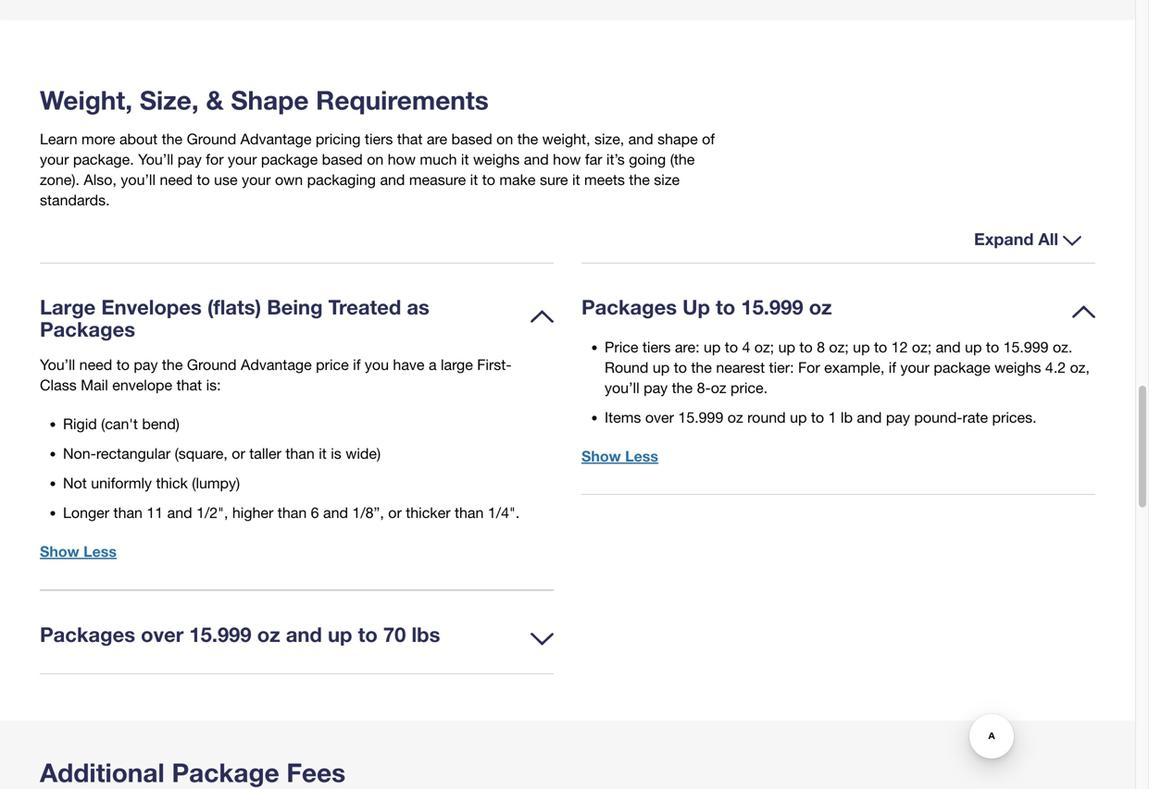 Task type: describe. For each thing, give the bounding box(es) containing it.
and left the 70
[[286, 623, 322, 647]]

8-
[[697, 379, 711, 397]]

prices.
[[992, 409, 1037, 426]]

it right the sure
[[572, 171, 580, 188]]

1 vertical spatial less
[[83, 542, 117, 561]]

0 vertical spatial based
[[451, 130, 492, 148]]

that inside learn more about the ground advantage pricing tiers that are based on the weight, size, and shape of your package. you'll pay for your package based on how much it weighs and how far it's going (the zone). also, you'll need to use your own packaging and measure it to make sure it meets the size standards.
[[397, 130, 423, 148]]

advantage inside you'll need to pay the ground advantage price if you have a large first- class mail envelope that is:
[[241, 356, 312, 373]]

2 how from the left
[[553, 150, 581, 168]]

about
[[119, 130, 158, 148]]

class
[[40, 376, 77, 394]]

higher
[[232, 504, 273, 522]]

package inside the price tiers are: up to 4 oz; up to 8 oz; up to 12 oz; and up to 15.999 oz. round up to the nearest tier: for example, if your package weighs 4.2 oz, you'll pay the 8-oz price.
[[934, 359, 990, 376]]

shape
[[658, 130, 698, 148]]

price.
[[731, 379, 768, 397]]

packages for packages over 15.999 oz and up to 70 lbs
[[40, 623, 135, 647]]

1 horizontal spatial on
[[496, 130, 513, 148]]

more
[[82, 130, 115, 148]]

70
[[383, 623, 406, 647]]

bend)
[[142, 415, 180, 433]]

packages up to 15.999 oz
[[581, 295, 832, 319]]

items over 15.999 oz round up to 1 lb and pay pound-rate prices.
[[605, 409, 1037, 426]]

large
[[441, 356, 473, 373]]

pay inside the price tiers are: up to 4 oz; up to 8 oz; up to 12 oz; and up to 15.999 oz. round up to the nearest tier: for example, if your package weighs 4.2 oz, you'll pay the 8-oz price.
[[644, 379, 668, 397]]

learn more about the ground advantage pricing tiers that are based on the weight, size, and shape of your package. you'll pay for your package based on how much it weighs and how far it's going (the zone). also, you'll need to use your own packaging and measure it to make sure it meets the size standards.
[[40, 130, 715, 209]]

over for items
[[645, 409, 674, 426]]

for
[[206, 150, 224, 168]]

envelope
[[112, 376, 172, 394]]

longer than 11 and 1/2", higher than 6 and 1/8", or thicker than 1/4".
[[63, 504, 520, 522]]

rigid
[[63, 415, 97, 433]]

is
[[331, 445, 341, 462]]

additional
[[40, 757, 165, 788]]

need inside you'll need to pay the ground advantage price if you have a large first- class mail envelope that is:
[[79, 356, 112, 373]]

1 horizontal spatial show less
[[581, 447, 658, 465]]

than left the 6
[[278, 504, 307, 522]]

you'll inside you'll need to pay the ground advantage price if you have a large first- class mail envelope that is:
[[40, 356, 75, 373]]

oz inside the price tiers are: up to 4 oz; up to 8 oz; up to 12 oz; and up to 15.999 oz. round up to the nearest tier: for example, if your package weighs 4.2 oz, you'll pay the 8-oz price.
[[711, 379, 726, 397]]

mail
[[81, 376, 108, 394]]

up
[[683, 295, 710, 319]]

if inside you'll need to pay the ground advantage price if you have a large first- class mail envelope that is:
[[353, 356, 361, 373]]

that inside you'll need to pay the ground advantage price if you have a large first- class mail envelope that is:
[[176, 376, 202, 394]]

you'll need to pay the ground advantage price if you have a large first- class mail envelope that is:
[[40, 356, 512, 394]]

oz,
[[1070, 359, 1090, 376]]

weight, size, & shape requirements
[[40, 84, 489, 115]]

rectangular
[[96, 445, 171, 462]]

make
[[499, 171, 536, 188]]

you'll inside the price tiers are: up to 4 oz; up to 8 oz; up to 12 oz; and up to 15.999 oz. round up to the nearest tier: for example, if your package weighs 4.2 oz, you'll pay the 8-oz price.
[[605, 379, 639, 397]]

requirements
[[316, 84, 489, 115]]

a
[[429, 356, 437, 373]]

price
[[605, 338, 638, 356]]

and right the 11
[[167, 504, 192, 522]]

package.
[[73, 150, 134, 168]]

to left 1
[[811, 409, 824, 426]]

4
[[742, 338, 750, 356]]

and right the 6
[[323, 504, 348, 522]]

uniformly
[[91, 474, 152, 492]]

packages for packages up to 15.999 oz
[[581, 295, 677, 319]]

pay inside you'll need to pay the ground advantage price if you have a large first- class mail envelope that is:
[[134, 356, 158, 373]]

to left the 70
[[358, 623, 378, 647]]

0 horizontal spatial based
[[322, 150, 363, 168]]

if inside the price tiers are: up to 4 oz; up to 8 oz; up to 12 oz; and up to 15.999 oz. round up to the nearest tier: for example, if your package weighs 4.2 oz, you'll pay the 8-oz price.
[[889, 359, 896, 376]]

the left 8-
[[672, 379, 693, 397]]

treated
[[328, 295, 401, 319]]

packages up to 15.999 oz link
[[581, 295, 869, 319]]

to down are:
[[674, 359, 687, 376]]

lbs
[[412, 623, 440, 647]]

1 vertical spatial on
[[367, 150, 384, 168]]

0 vertical spatial less
[[625, 447, 658, 465]]

weighs inside the price tiers are: up to 4 oz; up to 8 oz; up to 12 oz; and up to 15.999 oz. round up to the nearest tier: for example, if your package weighs 4.2 oz, you'll pay the 8-oz price.
[[995, 359, 1041, 376]]

non-
[[63, 445, 96, 462]]

pound-
[[914, 409, 963, 426]]

(square,
[[175, 445, 228, 462]]

as
[[407, 295, 429, 319]]

size,
[[594, 130, 624, 148]]

packaging
[[307, 171, 376, 188]]

your right use
[[242, 171, 271, 188]]

12
[[891, 338, 908, 356]]

you'll inside learn more about the ground advantage pricing tiers that are based on the weight, size, and shape of your package. you'll pay for your package based on how much it weighs and how far it's going (the zone). also, you'll need to use your own packaging and measure it to make sure it meets the size standards.
[[121, 171, 156, 188]]

far
[[585, 150, 602, 168]]

pay inside learn more about the ground advantage pricing tiers that are based on the weight, size, and shape of your package. you'll pay for your package based on how much it weighs and how far it's going (the zone). also, you'll need to use your own packaging and measure it to make sure it meets the size standards.
[[178, 150, 202, 168]]

1 vertical spatial or
[[388, 504, 402, 522]]

non-rectangular (square, or taller than it is wide)
[[63, 445, 381, 462]]

to left 4
[[725, 338, 738, 356]]

price tiers are: up to 4 oz; up to 8 oz; up to 12 oz; and up to 15.999 oz. round up to the nearest tier: for example, if your package weighs 4.2 oz, you'll pay the 8-oz price.
[[605, 338, 1090, 397]]

package
[[172, 757, 279, 788]]

standards.
[[40, 191, 110, 209]]

are
[[427, 130, 447, 148]]

lb
[[841, 409, 853, 426]]

own
[[275, 171, 303, 188]]

tier:
[[769, 359, 794, 376]]

being
[[267, 295, 323, 319]]

you
[[365, 356, 389, 373]]

sure
[[540, 171, 568, 188]]

for
[[798, 359, 820, 376]]

(flats)
[[207, 295, 261, 319]]

the left weight,
[[517, 130, 538, 148]]

over for packages
[[141, 623, 184, 647]]

to left oz.
[[986, 338, 999, 356]]

tiers inside learn more about the ground advantage pricing tiers that are based on the weight, size, and shape of your package. you'll pay for your package based on how much it weighs and how far it's going (the zone). also, you'll need to use your own packaging and measure it to make sure it meets the size standards.
[[365, 130, 393, 148]]

than left the 11
[[113, 504, 143, 522]]

it's
[[606, 150, 625, 168]]

to right up
[[716, 295, 735, 319]]

expand all
[[974, 229, 1058, 249]]

all
[[1038, 229, 1058, 249]]

your up use
[[228, 150, 257, 168]]

ground inside learn more about the ground advantage pricing tiers that are based on the weight, size, and shape of your package. you'll pay for your package based on how much it weighs and how far it's going (the zone). also, you'll need to use your own packaging and measure it to make sure it meets the size standards.
[[187, 130, 236, 148]]

round
[[605, 359, 649, 376]]

packages over 15.999 oz and up to 70 lbs
[[40, 623, 440, 647]]

are:
[[675, 338, 700, 356]]

rigid (can't bend)
[[63, 415, 180, 433]]

to left use
[[197, 171, 210, 188]]

advantage inside learn more about the ground advantage pricing tiers that are based on the weight, size, and shape of your package. you'll pay for your package based on how much it weighs and how far it's going (the zone). also, you'll need to use your own packaging and measure it to make sure it meets the size standards.
[[240, 130, 312, 148]]

weight,
[[542, 130, 590, 148]]

much
[[420, 150, 457, 168]]

need inside learn more about the ground advantage pricing tiers that are based on the weight, size, and shape of your package. you'll pay for your package based on how much it weighs and how far it's going (the zone). also, you'll need to use your own packaging and measure it to make sure it meets the size standards.
[[160, 171, 193, 188]]

(the
[[670, 150, 695, 168]]

the right "about"
[[162, 130, 183, 148]]

it right much
[[461, 150, 469, 168]]



Task type: locate. For each thing, give the bounding box(es) containing it.
0 vertical spatial advantage
[[240, 130, 312, 148]]

0 vertical spatial show less
[[581, 447, 658, 465]]

8
[[817, 338, 825, 356]]

1 horizontal spatial you'll
[[138, 150, 173, 168]]

zone).
[[40, 171, 80, 188]]

0 horizontal spatial you'll
[[121, 171, 156, 188]]

0 horizontal spatial if
[[353, 356, 361, 373]]

0 horizontal spatial oz;
[[754, 338, 774, 356]]

round
[[747, 409, 786, 426]]

based
[[451, 130, 492, 148], [322, 150, 363, 168]]

oz; right 12
[[912, 338, 932, 356]]

1 vertical spatial need
[[79, 356, 112, 373]]

large envelopes (flats) being treated as packages
[[40, 295, 429, 342]]

weighs left 4.2
[[995, 359, 1041, 376]]

1/2",
[[196, 504, 228, 522]]

on
[[496, 130, 513, 148], [367, 150, 384, 168]]

ground
[[187, 130, 236, 148], [187, 356, 237, 373]]

your down 12
[[900, 359, 930, 376]]

price
[[316, 356, 349, 373]]

0 horizontal spatial or
[[232, 445, 245, 462]]

tiers
[[365, 130, 393, 148], [642, 338, 671, 356]]

0 vertical spatial package
[[261, 150, 318, 168]]

oz; right 4
[[754, 338, 774, 356]]

you'll right also,
[[121, 171, 156, 188]]

0 horizontal spatial show less link
[[40, 542, 117, 562]]

1 horizontal spatial based
[[451, 130, 492, 148]]

oz;
[[754, 338, 774, 356], [829, 338, 849, 356], [912, 338, 932, 356]]

based right the are
[[451, 130, 492, 148]]

1/4".
[[488, 504, 520, 522]]

meets
[[584, 171, 625, 188]]

if left you
[[353, 356, 361, 373]]

you'll
[[121, 171, 156, 188], [605, 379, 639, 397]]

1 vertical spatial weighs
[[995, 359, 1041, 376]]

you'll inside learn more about the ground advantage pricing tiers that are based on the weight, size, and shape of your package. you'll pay for your package based on how much it weighs and how far it's going (the zone). also, you'll need to use your own packaging and measure it to make sure it meets the size standards.
[[138, 150, 173, 168]]

and left measure
[[380, 171, 405, 188]]

11
[[147, 504, 163, 522]]

0 horizontal spatial tiers
[[365, 130, 393, 148]]

1 ground from the top
[[187, 130, 236, 148]]

also,
[[84, 171, 117, 188]]

3 oz; from the left
[[912, 338, 932, 356]]

the up 8-
[[691, 359, 712, 376]]

(can't
[[101, 415, 138, 433]]

to up envelope
[[116, 356, 130, 373]]

6
[[311, 504, 319, 522]]

0 horizontal spatial show less
[[40, 542, 117, 561]]

1 horizontal spatial or
[[388, 504, 402, 522]]

1 horizontal spatial show less link
[[581, 446, 658, 467]]

1 horizontal spatial that
[[397, 130, 423, 148]]

package inside learn more about the ground advantage pricing tiers that are based on the weight, size, and shape of your package. you'll pay for your package based on how much it weighs and how far it's going (the zone). also, you'll need to use your own packaging and measure it to make sure it meets the size standards.
[[261, 150, 318, 168]]

1 vertical spatial show less
[[40, 542, 117, 561]]

2 oz; from the left
[[829, 338, 849, 356]]

2 advantage from the top
[[241, 356, 312, 373]]

packages over 15.999 oz and up to 70 lbs link
[[40, 623, 477, 647]]

that left the are
[[397, 130, 423, 148]]

0 horizontal spatial less
[[83, 542, 117, 561]]

or right 1/8",
[[388, 504, 402, 522]]

measure
[[409, 171, 466, 188]]

if down 12
[[889, 359, 896, 376]]

you'll
[[138, 150, 173, 168], [40, 356, 75, 373]]

need up mail
[[79, 356, 112, 373]]

1 vertical spatial you'll
[[605, 379, 639, 397]]

advantage down the 'large envelopes (flats) being treated as packages' link
[[241, 356, 312, 373]]

1 horizontal spatial less
[[625, 447, 658, 465]]

1 horizontal spatial you'll
[[605, 379, 639, 397]]

and right 12
[[936, 338, 961, 356]]

1 vertical spatial package
[[934, 359, 990, 376]]

1 horizontal spatial package
[[934, 359, 990, 376]]

&
[[206, 84, 224, 115]]

weighs up make
[[473, 150, 520, 168]]

1 vertical spatial over
[[141, 623, 184, 647]]

1 vertical spatial tiers
[[642, 338, 671, 356]]

and up the sure
[[524, 150, 549, 168]]

1 horizontal spatial if
[[889, 359, 896, 376]]

pay up envelope
[[134, 356, 158, 373]]

1 horizontal spatial oz;
[[829, 338, 849, 356]]

1 vertical spatial you'll
[[40, 356, 75, 373]]

1 horizontal spatial tiers
[[642, 338, 671, 356]]

show down longer
[[40, 542, 79, 561]]

show less
[[581, 447, 658, 465], [40, 542, 117, 561]]

additional package fees
[[40, 757, 346, 788]]

0 vertical spatial ground
[[187, 130, 236, 148]]

1 vertical spatial ground
[[187, 356, 237, 373]]

how down weight,
[[553, 150, 581, 168]]

the up envelope
[[162, 356, 183, 373]]

0 vertical spatial over
[[645, 409, 674, 426]]

1 vertical spatial advantage
[[241, 356, 312, 373]]

size,
[[140, 84, 199, 115]]

less
[[625, 447, 658, 465], [83, 542, 117, 561]]

1 vertical spatial based
[[322, 150, 363, 168]]

nearest
[[716, 359, 765, 376]]

based up packaging
[[322, 150, 363, 168]]

0 vertical spatial show
[[581, 447, 621, 465]]

pay left for at left top
[[178, 150, 202, 168]]

show less down items
[[581, 447, 658, 465]]

pricing
[[316, 130, 361, 148]]

if
[[353, 356, 361, 373], [889, 359, 896, 376]]

0 vertical spatial weighs
[[473, 150, 520, 168]]

to left 12
[[874, 338, 887, 356]]

oz
[[809, 295, 832, 319], [711, 379, 726, 397], [728, 409, 743, 426], [257, 623, 280, 647]]

0 horizontal spatial package
[[261, 150, 318, 168]]

1 horizontal spatial how
[[553, 150, 581, 168]]

to inside you'll need to pay the ground advantage price if you have a large first- class mail envelope that is:
[[116, 356, 130, 373]]

and
[[628, 130, 653, 148], [524, 150, 549, 168], [380, 171, 405, 188], [936, 338, 961, 356], [857, 409, 882, 426], [167, 504, 192, 522], [323, 504, 348, 522], [286, 623, 322, 647]]

1 horizontal spatial show
[[581, 447, 621, 465]]

you'll down round
[[605, 379, 639, 397]]

pay down round
[[644, 379, 668, 397]]

packages inside large envelopes (flats) being treated as packages
[[40, 317, 135, 342]]

less down items
[[625, 447, 658, 465]]

show
[[581, 447, 621, 465], [40, 542, 79, 561]]

your down learn
[[40, 150, 69, 168]]

how left much
[[388, 150, 416, 168]]

you'll down "about"
[[138, 150, 173, 168]]

taller
[[249, 445, 281, 462]]

thick
[[156, 474, 188, 492]]

it left is
[[319, 445, 327, 462]]

it right measure
[[470, 171, 478, 188]]

0 horizontal spatial need
[[79, 356, 112, 373]]

tiers right pricing
[[365, 130, 393, 148]]

up
[[704, 338, 721, 356], [778, 338, 795, 356], [853, 338, 870, 356], [965, 338, 982, 356], [653, 359, 670, 376], [790, 409, 807, 426], [328, 623, 352, 647]]

items
[[605, 409, 641, 426]]

less down longer
[[83, 542, 117, 561]]

advantage
[[240, 130, 312, 148], [241, 356, 312, 373]]

than right 'taller'
[[285, 445, 315, 462]]

or left 'taller'
[[232, 445, 245, 462]]

pay
[[178, 150, 202, 168], [134, 356, 158, 373], [644, 379, 668, 397], [886, 409, 910, 426]]

and inside the price tiers are: up to 4 oz; up to 8 oz; up to 12 oz; and up to 15.999 oz. round up to the nearest tier: for example, if your package weighs 4.2 oz, you'll pay the 8-oz price.
[[936, 338, 961, 356]]

show less down longer
[[40, 542, 117, 561]]

1 advantage from the top
[[240, 130, 312, 148]]

(lumpy)
[[192, 474, 240, 492]]

expand
[[974, 229, 1034, 249]]

tiers inside the price tiers are: up to 4 oz; up to 8 oz; up to 12 oz; and up to 15.999 oz. round up to the nearest tier: for example, if your package weighs 4.2 oz, you'll pay the 8-oz price.
[[642, 338, 671, 356]]

package
[[261, 150, 318, 168], [934, 359, 990, 376]]

show less link down longer
[[40, 542, 117, 562]]

0 horizontal spatial on
[[367, 150, 384, 168]]

learn
[[40, 130, 77, 148]]

ground inside you'll need to pay the ground advantage price if you have a large first- class mail envelope that is:
[[187, 356, 237, 373]]

how
[[388, 150, 416, 168], [553, 150, 581, 168]]

show less link
[[581, 446, 658, 467], [40, 542, 117, 562]]

fees
[[286, 757, 346, 788]]

0 horizontal spatial show
[[40, 542, 79, 561]]

of
[[702, 130, 715, 148]]

show down items
[[581, 447, 621, 465]]

1 how from the left
[[388, 150, 416, 168]]

0 vertical spatial tiers
[[365, 130, 393, 148]]

the inside you'll need to pay the ground advantage price if you have a large first- class mail envelope that is:
[[162, 356, 183, 373]]

2 ground from the top
[[187, 356, 237, 373]]

need left use
[[160, 171, 193, 188]]

package up own
[[261, 150, 318, 168]]

packages
[[581, 295, 677, 319], [40, 317, 135, 342], [40, 623, 135, 647]]

0 horizontal spatial you'll
[[40, 356, 75, 373]]

15.999
[[741, 295, 803, 319], [1003, 338, 1049, 356], [678, 409, 723, 426], [189, 623, 252, 647]]

0 vertical spatial you'll
[[121, 171, 156, 188]]

use
[[214, 171, 238, 188]]

the down going
[[629, 171, 650, 188]]

0 horizontal spatial over
[[141, 623, 184, 647]]

0 horizontal spatial how
[[388, 150, 416, 168]]

your inside the price tiers are: up to 4 oz; up to 8 oz; up to 12 oz; and up to 15.999 oz. round up to the nearest tier: for example, if your package weighs 4.2 oz, you'll pay the 8-oz price.
[[900, 359, 930, 376]]

1 vertical spatial show
[[40, 542, 79, 561]]

1 horizontal spatial need
[[160, 171, 193, 188]]

0 vertical spatial need
[[160, 171, 193, 188]]

and right lb
[[857, 409, 882, 426]]

advantage down shape
[[240, 130, 312, 148]]

0 vertical spatial you'll
[[138, 150, 173, 168]]

1 horizontal spatial over
[[645, 409, 674, 426]]

2 horizontal spatial oz;
[[912, 338, 932, 356]]

size
[[654, 171, 680, 188]]

0 vertical spatial or
[[232, 445, 245, 462]]

not uniformly thick (lumpy)
[[63, 474, 240, 492]]

1 horizontal spatial weighs
[[995, 359, 1041, 376]]

or
[[232, 445, 245, 462], [388, 504, 402, 522]]

going
[[629, 150, 666, 168]]

than left 1/4".
[[455, 504, 484, 522]]

not
[[63, 474, 87, 492]]

it
[[461, 150, 469, 168], [470, 171, 478, 188], [572, 171, 580, 188], [319, 445, 327, 462]]

on up packaging
[[367, 150, 384, 168]]

ground up for at left top
[[187, 130, 236, 148]]

that left is:
[[176, 376, 202, 394]]

to left '8'
[[799, 338, 813, 356]]

that
[[397, 130, 423, 148], [176, 376, 202, 394]]

on up make
[[496, 130, 513, 148]]

0 vertical spatial on
[[496, 130, 513, 148]]

4.2
[[1045, 359, 1066, 376]]

first-
[[477, 356, 512, 373]]

1 oz; from the left
[[754, 338, 774, 356]]

to
[[197, 171, 210, 188], [482, 171, 495, 188], [716, 295, 735, 319], [725, 338, 738, 356], [799, 338, 813, 356], [874, 338, 887, 356], [986, 338, 999, 356], [116, 356, 130, 373], [674, 359, 687, 376], [811, 409, 824, 426], [358, 623, 378, 647]]

large
[[40, 295, 96, 319]]

weighs inside learn more about the ground advantage pricing tiers that are based on the weight, size, and shape of your package. you'll pay for your package based on how much it weighs and how far it's going (the zone). also, you'll need to use your own packaging and measure it to make sure it meets the size standards.
[[473, 150, 520, 168]]

0 horizontal spatial that
[[176, 376, 202, 394]]

and up going
[[628, 130, 653, 148]]

you'll up 'class'
[[40, 356, 75, 373]]

large envelopes (flats) being treated as packages link
[[40, 295, 517, 342]]

15.999 inside the price tiers are: up to 4 oz; up to 8 oz; up to 12 oz; and up to 15.999 oz. round up to the nearest tier: for example, if your package weighs 4.2 oz, you'll pay the 8-oz price.
[[1003, 338, 1049, 356]]

0 horizontal spatial weighs
[[473, 150, 520, 168]]

0 vertical spatial show less link
[[581, 446, 658, 467]]

ground up is:
[[187, 356, 237, 373]]

1 vertical spatial that
[[176, 376, 202, 394]]

longer
[[63, 504, 109, 522]]

1/8",
[[352, 504, 384, 522]]

to left make
[[482, 171, 495, 188]]

weight,
[[40, 84, 132, 115]]

pay left pound-
[[886, 409, 910, 426]]

1 vertical spatial show less link
[[40, 542, 117, 562]]

package up the rate
[[934, 359, 990, 376]]

0 vertical spatial that
[[397, 130, 423, 148]]

tiers left are:
[[642, 338, 671, 356]]

oz; right '8'
[[829, 338, 849, 356]]

show less link down items
[[581, 446, 658, 467]]

shape
[[231, 84, 309, 115]]



Task type: vqa. For each thing, say whether or not it's contained in the screenshot.
You'll need to pay the Ground Advantage price if you have a large First- Class Mail envelope that is:
yes



